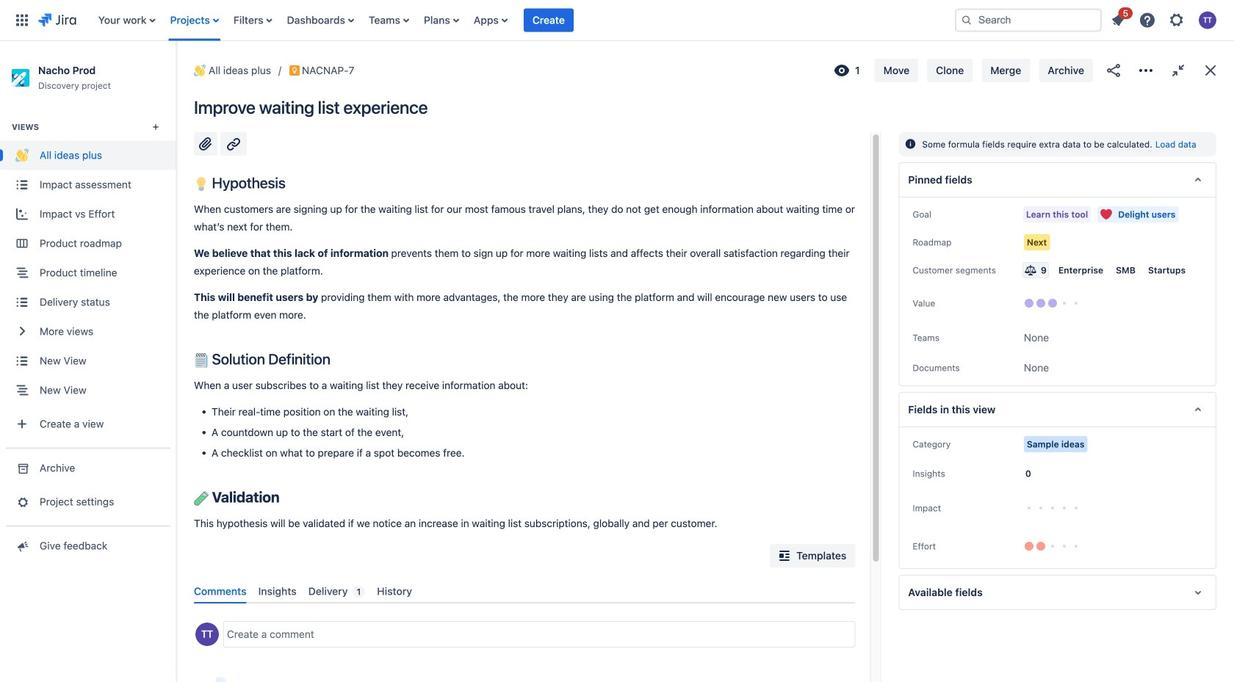 Task type: locate. For each thing, give the bounding box(es) containing it.
None search field
[[955, 8, 1102, 32]]

feedback image
[[14, 539, 30, 553]]

1 horizontal spatial :wave: image
[[194, 65, 206, 76]]

pinned fields element
[[899, 162, 1216, 198]]

group
[[0, 103, 176, 448]]

search image
[[961, 14, 973, 26]]

notifications image
[[1109, 11, 1127, 29]]

your profile and settings image
[[1199, 11, 1216, 29]]

list item
[[524, 0, 574, 41], [1105, 6, 1133, 32]]

available fields element
[[899, 575, 1216, 611]]

close image
[[1202, 62, 1219, 79]]

jira image
[[38, 11, 76, 29], [38, 11, 76, 29]]

comments image
[[202, 674, 267, 682]]

:notepad_spiral: image
[[194, 353, 209, 368]]

:wave: image
[[194, 65, 206, 76], [15, 149, 29, 162]]

:test_tube: image
[[194, 492, 209, 506]]

appswitcher icon image
[[13, 11, 31, 29]]

collapse image
[[1169, 62, 1187, 79]]

Search field
[[955, 8, 1102, 32]]

1 vertical spatial :wave: image
[[15, 149, 29, 162]]

help image
[[1139, 11, 1156, 29]]

tab list
[[188, 579, 861, 604]]

1 horizontal spatial :wave: image
[[194, 65, 206, 76]]

:wave: image
[[194, 65, 206, 76], [15, 149, 29, 162]]

fields in this view element
[[899, 392, 1216, 428]]

1 horizontal spatial list item
[[1105, 6, 1133, 32]]

0 vertical spatial :wave: image
[[194, 65, 206, 76]]

add attachment image
[[197, 135, 214, 153]]

0 horizontal spatial :wave: image
[[15, 149, 29, 162]]

current project sidebar image
[[160, 59, 192, 88]]

editor templates image
[[776, 547, 793, 565]]

0 horizontal spatial list
[[91, 0, 943, 41]]

list
[[91, 0, 943, 41], [1105, 6, 1225, 33]]

:heart: image
[[1100, 209, 1112, 220]]

1 vertical spatial :wave: image
[[15, 149, 29, 162]]

banner
[[0, 0, 1234, 41]]



Task type: describe. For each thing, give the bounding box(es) containing it.
:wave: image inside jira product discovery navigation element
[[15, 149, 29, 162]]

1 horizontal spatial list
[[1105, 6, 1225, 33]]

0 horizontal spatial :wave: image
[[15, 149, 29, 162]]

:heart: image
[[1100, 209, 1112, 220]]

0 horizontal spatial list item
[[524, 0, 574, 41]]

primary element
[[9, 0, 943, 41]]

settings image
[[1168, 11, 1186, 29]]

list item inside list
[[1105, 6, 1133, 32]]

project settings image
[[14, 495, 30, 509]]

:bulb: image
[[194, 177, 209, 192]]

0 vertical spatial :wave: image
[[194, 65, 206, 76]]

link issue image
[[225, 135, 242, 153]]

weighting value image
[[1025, 265, 1036, 276]]

jira product discovery navigation element
[[0, 41, 176, 682]]

info image
[[904, 138, 916, 150]]

more image
[[1137, 62, 1155, 79]]



Task type: vqa. For each thing, say whether or not it's contained in the screenshot.
list item
yes



